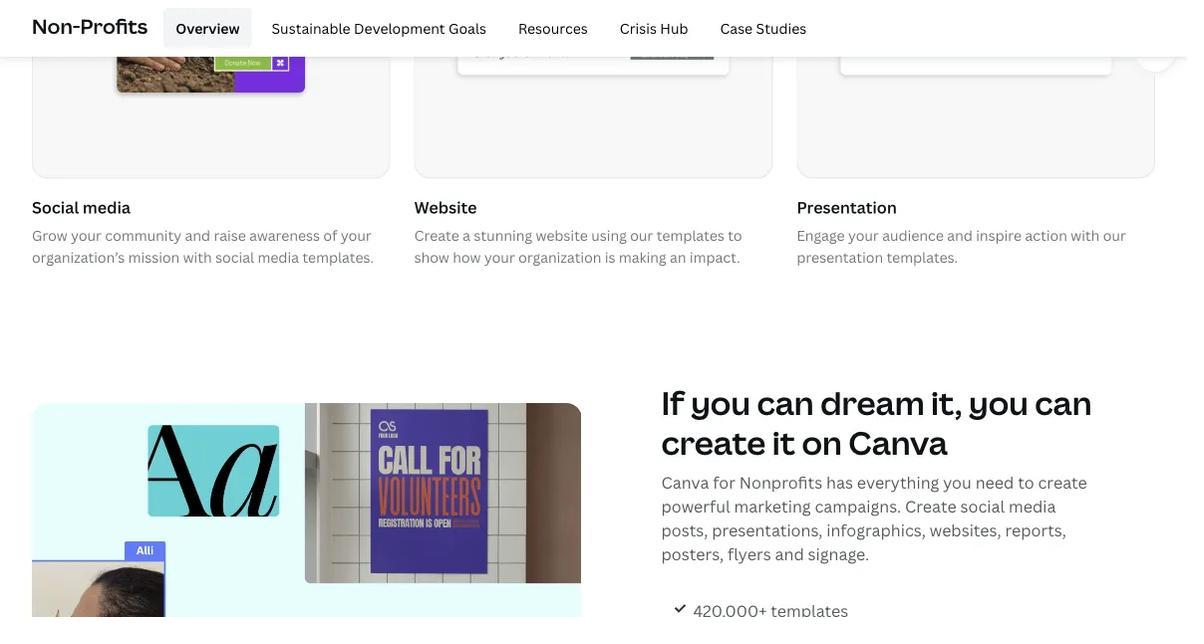 Task type: vqa. For each thing, say whether or not it's contained in the screenshot.


Task type: describe. For each thing, give the bounding box(es) containing it.
crisis
[[620, 18, 657, 37]]

0 horizontal spatial media
[[83, 197, 131, 218]]

our inside engage your audience and inspire action with our presentation templates.
[[1103, 226, 1126, 245]]

presentations,
[[712, 520, 823, 542]]

show
[[414, 248, 449, 267]]

templates. inside grow your community and raise awareness of your organization's mission with social media templates.
[[302, 248, 374, 267]]

need
[[975, 472, 1014, 494]]

an
[[670, 248, 686, 267]]

sustainable
[[272, 18, 350, 37]]

create inside "canva for nonprofits has everything you need to create powerful marketing campaigns. create social media posts, presentations, infographics, websites, reports, posters, flyers and signage."
[[1038, 472, 1087, 494]]

you for to
[[943, 472, 972, 494]]

non-
[[32, 12, 80, 39]]

to for templates
[[728, 226, 742, 245]]

website
[[536, 226, 588, 245]]

resources link
[[506, 8, 600, 48]]

a
[[463, 226, 470, 245]]

and for presentation
[[947, 226, 973, 245]]

for
[[713, 472, 735, 494]]

create inside "canva for nonprofits has everything you need to create powerful marketing campaigns. create social media posts, presentations, infographics, websites, reports, posters, flyers and signage."
[[905, 496, 956, 518]]

audience
[[882, 226, 944, 245]]

if
[[661, 382, 684, 425]]

grow your community and raise awareness of your organization's mission with social media templates.
[[32, 226, 374, 267]]

dream
[[820, 382, 924, 425]]

templates. inside engage your audience and inspire action with our presentation templates.
[[887, 248, 958, 267]]

social inside grow your community and raise awareness of your organization's mission with social media templates.
[[215, 248, 254, 267]]

engage
[[797, 226, 845, 245]]

resources
[[518, 18, 588, 37]]

crisis hub
[[620, 18, 688, 37]]

flyers
[[728, 544, 771, 566]]

on
[[802, 422, 842, 465]]

reports,
[[1005, 520, 1066, 542]]

social inside "canva for nonprofits has everything you need to create powerful marketing campaigns. create social media posts, presentations, infographics, websites, reports, posters, flyers and signage."
[[960, 496, 1005, 518]]

profits
[[80, 12, 148, 39]]

campaigns.
[[815, 496, 901, 518]]

inspire
[[976, 226, 1022, 245]]

2 can from the left
[[1035, 382, 1092, 425]]

and for social media
[[185, 226, 210, 245]]

with inside engage your audience and inspire action with our presentation templates.
[[1071, 226, 1100, 245]]

has
[[826, 472, 853, 494]]

with inside grow your community and raise awareness of your organization's mission with social media templates.
[[183, 248, 212, 267]]

case studies link
[[708, 8, 818, 48]]

stunning
[[474, 226, 532, 245]]

you for create
[[969, 382, 1028, 425]]

canva inside "canva for nonprofits has everything you need to create powerful marketing campaigns. create social media posts, presentations, infographics, websites, reports, posters, flyers and signage."
[[661, 472, 709, 494]]

case
[[720, 18, 753, 37]]

facebook post image
[[33, 0, 389, 178]]

everything
[[857, 472, 939, 494]]

your right of
[[341, 226, 372, 245]]

goals
[[448, 18, 486, 37]]

website image
[[415, 0, 772, 178]]

media inside "canva for nonprofits has everything you need to create powerful marketing campaigns. create social media posts, presentations, infographics, websites, reports, posters, flyers and signage."
[[1009, 496, 1056, 518]]

engage your audience and inspire action with our presentation templates.
[[797, 226, 1126, 267]]

website
[[414, 197, 477, 218]]



Task type: locate. For each thing, give the bounding box(es) containing it.
organization's
[[32, 248, 125, 267]]

posters,
[[661, 544, 724, 566]]

studies
[[756, 18, 807, 37]]

social down "raise"
[[215, 248, 254, 267]]

it,
[[931, 382, 962, 425]]

0 horizontal spatial social
[[215, 248, 254, 267]]

menu bar
[[156, 8, 818, 48]]

and down "presentations,"
[[775, 544, 804, 566]]

signage.
[[808, 544, 869, 566]]

your inside engage your audience and inspire action with our presentation templates.
[[848, 226, 879, 245]]

overview link
[[164, 8, 252, 48]]

presentation
[[797, 248, 883, 267]]

presentation image
[[798, 0, 1154, 178]]

create up reports,
[[1038, 472, 1087, 494]]

action
[[1025, 226, 1067, 245]]

mission
[[128, 248, 180, 267]]

community
[[105, 226, 182, 245]]

with
[[1071, 226, 1100, 245], [183, 248, 212, 267]]

you right if
[[691, 382, 750, 425]]

to right need
[[1018, 472, 1034, 494]]

create
[[414, 226, 459, 245], [905, 496, 956, 518]]

templates
[[656, 226, 724, 245]]

to
[[728, 226, 742, 245], [1018, 472, 1034, 494]]

canva
[[848, 422, 948, 465], [661, 472, 709, 494]]

1 horizontal spatial canva
[[848, 422, 948, 465]]

create
[[661, 422, 766, 465], [1038, 472, 1087, 494]]

and inside engage your audience and inspire action with our presentation templates.
[[947, 226, 973, 245]]

media down awareness
[[258, 248, 299, 267]]

nonprofits
[[739, 472, 822, 494]]

is
[[605, 248, 615, 267]]

media
[[83, 197, 131, 218], [258, 248, 299, 267], [1009, 496, 1056, 518]]

1 templates. from the left
[[302, 248, 374, 267]]

non-profits
[[32, 12, 148, 39]]

with right action
[[1071, 226, 1100, 245]]

you left need
[[943, 472, 972, 494]]

it
[[772, 422, 795, 465]]

1 vertical spatial media
[[258, 248, 299, 267]]

our inside create a stunning website using our templates to show how your organization is making an impact.
[[630, 226, 653, 245]]

grow
[[32, 226, 67, 245]]

social media
[[32, 197, 131, 218]]

crisis hub link
[[608, 8, 700, 48]]

to for need
[[1018, 472, 1034, 494]]

create up for
[[661, 422, 766, 465]]

1 horizontal spatial with
[[1071, 226, 1100, 245]]

with right the mission
[[183, 248, 212, 267]]

1 horizontal spatial and
[[775, 544, 804, 566]]

1 vertical spatial social
[[960, 496, 1005, 518]]

to up impact.
[[728, 226, 742, 245]]

0 vertical spatial to
[[728, 226, 742, 245]]

organization
[[518, 248, 601, 267]]

and left inspire
[[947, 226, 973, 245]]

if you can dream it, you can create it on canva
[[661, 382, 1092, 465]]

2 horizontal spatial and
[[947, 226, 973, 245]]

you inside "canva for nonprofits has everything you need to create powerful marketing campaigns. create social media posts, presentations, infographics, websites, reports, posters, flyers and signage."
[[943, 472, 972, 494]]

our
[[630, 226, 653, 245], [1103, 226, 1126, 245]]

1 vertical spatial canva
[[661, 472, 709, 494]]

1 vertical spatial with
[[183, 248, 212, 267]]

create a stunning website using our templates to show how your organization is making an impact.
[[414, 226, 742, 267]]

overview
[[176, 18, 240, 37]]

1 horizontal spatial templates.
[[887, 248, 958, 267]]

awareness
[[249, 226, 320, 245]]

hub
[[660, 18, 688, 37]]

1 horizontal spatial our
[[1103, 226, 1126, 245]]

0 horizontal spatial with
[[183, 248, 212, 267]]

0 vertical spatial create
[[661, 422, 766, 465]]

using
[[591, 226, 627, 245]]

templates. down of
[[302, 248, 374, 267]]

0 vertical spatial with
[[1071, 226, 1100, 245]]

your down 'presentation'
[[848, 226, 879, 245]]

templates.
[[302, 248, 374, 267], [887, 248, 958, 267]]

and inside grow your community and raise awareness of your organization's mission with social media templates.
[[185, 226, 210, 245]]

canva up "powerful"
[[661, 472, 709, 494]]

1 can from the left
[[757, 382, 814, 425]]

1 horizontal spatial social
[[960, 496, 1005, 518]]

2 vertical spatial media
[[1009, 496, 1056, 518]]

social down need
[[960, 496, 1005, 518]]

0 horizontal spatial can
[[757, 382, 814, 425]]

templates. down audience
[[887, 248, 958, 267]]

canva for nonprofits has everything you need to create powerful marketing campaigns. create social media posts, presentations, infographics, websites, reports, posters, flyers and signage.
[[661, 472, 1087, 566]]

powerful
[[661, 496, 730, 518]]

you right 'it,'
[[969, 382, 1028, 425]]

0 horizontal spatial to
[[728, 226, 742, 245]]

create inside create a stunning website using our templates to show how your organization is making an impact.
[[414, 226, 459, 245]]

0 horizontal spatial create
[[414, 226, 459, 245]]

you
[[691, 382, 750, 425], [969, 382, 1028, 425], [943, 472, 972, 494]]

your up the organization's
[[71, 226, 102, 245]]

impact.
[[690, 248, 740, 267]]

create down everything at the bottom right of page
[[905, 496, 956, 518]]

1 horizontal spatial can
[[1035, 382, 1092, 425]]

0 horizontal spatial create
[[661, 422, 766, 465]]

making
[[619, 248, 666, 267]]

websites,
[[930, 520, 1001, 542]]

can
[[757, 382, 814, 425], [1035, 382, 1092, 425]]

2 templates. from the left
[[887, 248, 958, 267]]

sustainable development goals link
[[260, 8, 498, 48]]

1 vertical spatial create
[[905, 496, 956, 518]]

media inside grow your community and raise awareness of your organization's mission with social media templates.
[[258, 248, 299, 267]]

media up community
[[83, 197, 131, 218]]

infographics,
[[826, 520, 926, 542]]

create inside if you can dream it, you can create it on canva
[[661, 422, 766, 465]]

your
[[71, 226, 102, 245], [341, 226, 372, 245], [848, 226, 879, 245], [484, 248, 515, 267]]

presentation
[[797, 197, 897, 218]]

canva inside if you can dream it, you can create it on canva
[[848, 422, 948, 465]]

1 horizontal spatial to
[[1018, 472, 1034, 494]]

2 our from the left
[[1103, 226, 1126, 245]]

0 horizontal spatial and
[[185, 226, 210, 245]]

0 vertical spatial canva
[[848, 422, 948, 465]]

1 our from the left
[[630, 226, 653, 245]]

create up show
[[414, 226, 459, 245]]

and
[[185, 226, 210, 245], [947, 226, 973, 245], [775, 544, 804, 566]]

1 vertical spatial to
[[1018, 472, 1034, 494]]

canva up everything at the bottom right of page
[[848, 422, 948, 465]]

0 vertical spatial media
[[83, 197, 131, 218]]

menu bar containing overview
[[156, 8, 818, 48]]

your down the stunning
[[484, 248, 515, 267]]

0 horizontal spatial our
[[630, 226, 653, 245]]

0 horizontal spatial canva
[[661, 472, 709, 494]]

to inside "canva for nonprofits has everything you need to create powerful marketing campaigns. create social media posts, presentations, infographics, websites, reports, posters, flyers and signage."
[[1018, 472, 1034, 494]]

1 horizontal spatial media
[[258, 248, 299, 267]]

0 vertical spatial social
[[215, 248, 254, 267]]

0 horizontal spatial templates.
[[302, 248, 374, 267]]

1 horizontal spatial create
[[905, 496, 956, 518]]

2 horizontal spatial media
[[1009, 496, 1056, 518]]

1 horizontal spatial create
[[1038, 472, 1087, 494]]

of
[[323, 226, 337, 245]]

our right action
[[1103, 226, 1126, 245]]

your inside create a stunning website using our templates to show how your organization is making an impact.
[[484, 248, 515, 267]]

to inside create a stunning website using our templates to show how your organization is making an impact.
[[728, 226, 742, 245]]

media up reports,
[[1009, 496, 1056, 518]]

and left "raise"
[[185, 226, 210, 245]]

1 vertical spatial create
[[1038, 472, 1087, 494]]

0 vertical spatial create
[[414, 226, 459, 245]]

our up the making
[[630, 226, 653, 245]]

development
[[354, 18, 445, 37]]

and inside "canva for nonprofits has everything you need to create powerful marketing campaigns. create social media posts, presentations, infographics, websites, reports, posters, flyers and signage."
[[775, 544, 804, 566]]

case studies
[[720, 18, 807, 37]]

how
[[453, 248, 481, 267]]

posts,
[[661, 520, 708, 542]]

sustainable development goals
[[272, 18, 486, 37]]

social
[[215, 248, 254, 267], [960, 496, 1005, 518]]

raise
[[214, 226, 246, 245]]

marketing
[[734, 496, 811, 518]]

social
[[32, 197, 79, 218]]



